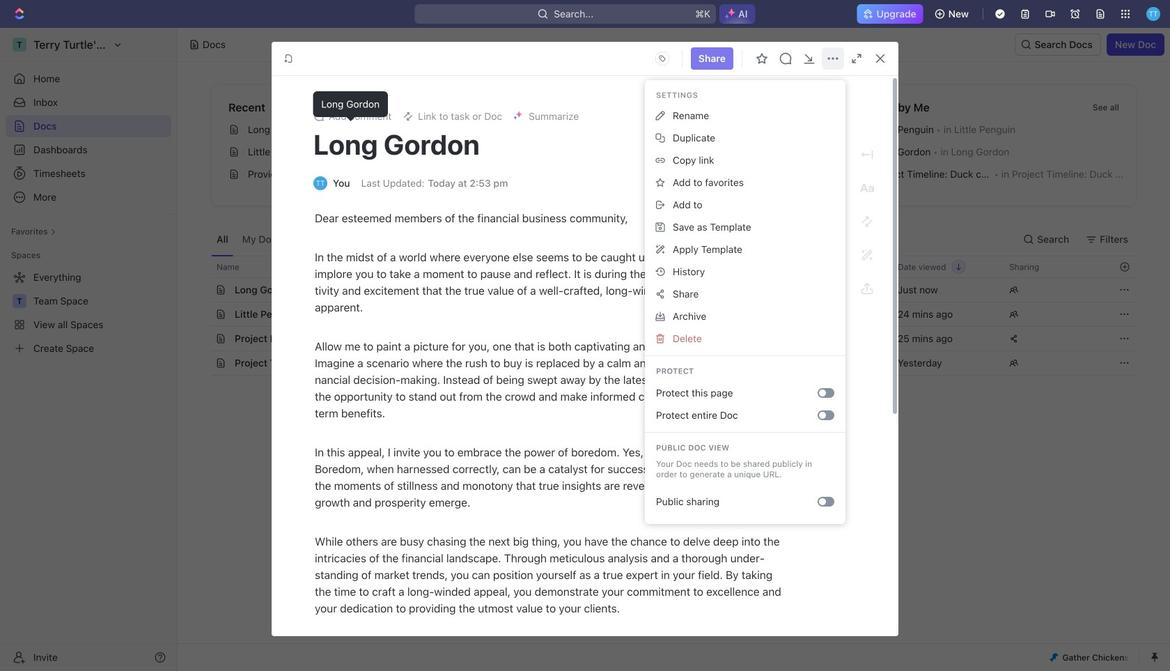 Task type: vqa. For each thing, say whether or not it's contained in the screenshot.
cell
yes



Task type: describe. For each thing, give the bounding box(es) containing it.
tree inside sidebar navigation
[[6, 266, 171, 360]]

5 row from the top
[[196, 351, 1137, 376]]

4 row from the top
[[196, 326, 1137, 351]]

3 row from the top
[[196, 302, 1137, 327]]



Task type: locate. For each thing, give the bounding box(es) containing it.
drumstick bite image
[[1051, 653, 1059, 662]]

2 row from the top
[[196, 277, 1137, 302]]

cell
[[196, 278, 211, 302], [778, 278, 890, 302], [196, 302, 211, 326], [778, 302, 890, 326], [196, 327, 211, 351], [778, 327, 890, 351], [196, 351, 211, 375], [778, 351, 890, 375]]

table
[[196, 256, 1137, 376]]

row
[[196, 256, 1137, 278], [196, 277, 1137, 302], [196, 302, 1137, 327], [196, 326, 1137, 351], [196, 351, 1137, 376]]

sidebar navigation
[[0, 28, 178, 671]]

tab list
[[211, 223, 557, 256]]

tree
[[6, 266, 171, 360]]

1 row from the top
[[196, 256, 1137, 278]]

column header
[[196, 256, 211, 278]]



